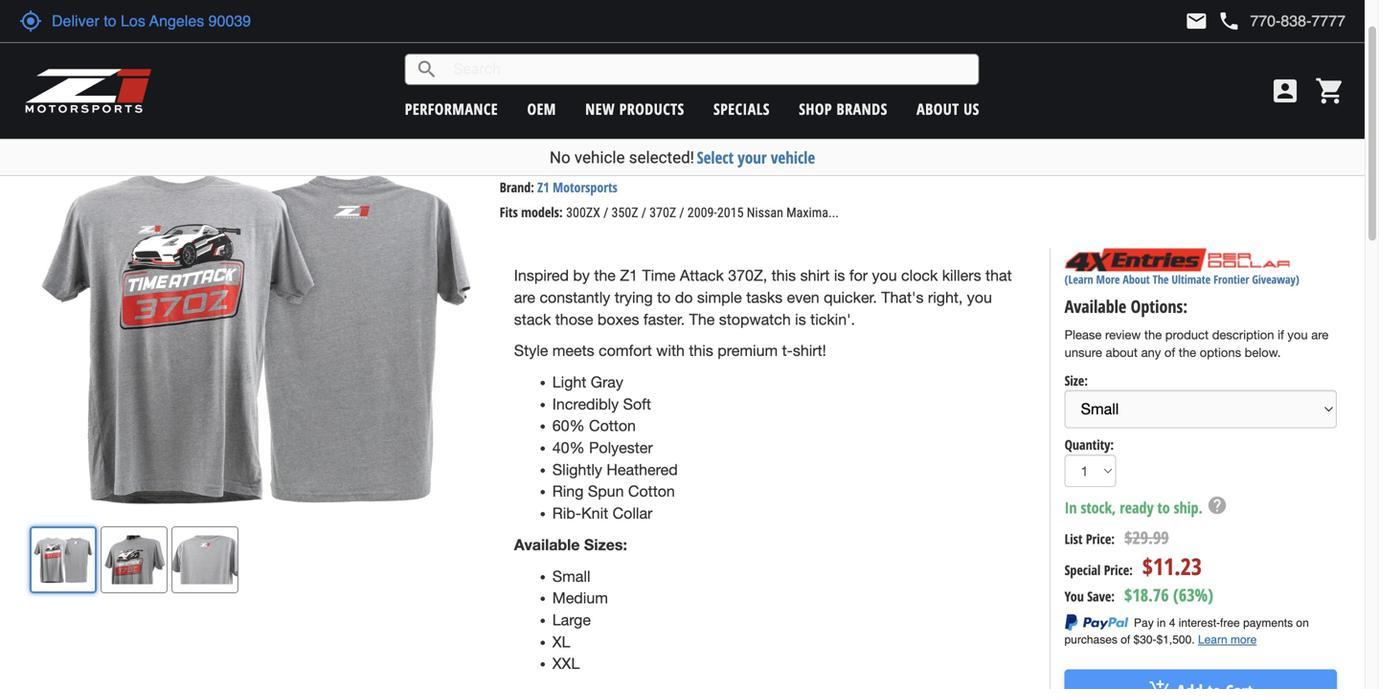 Task type: describe. For each thing, give the bounding box(es) containing it.
no
[[550, 148, 571, 167]]

style
[[514, 342, 548, 360]]

account_box link
[[1266, 76, 1306, 106]]

motorsports
[[553, 178, 618, 196]]

about us
[[917, 99, 980, 119]]

special price: $11.23 you save: $18.76 (63%)
[[1065, 551, 1214, 608]]

frontier
[[1214, 271, 1250, 287]]

shop brands link
[[799, 99, 888, 119]]

0 vertical spatial cotton
[[589, 417, 636, 435]]

apparel
[[75, 110, 116, 128]]

by
[[573, 267, 590, 285]]

are inside '(learn more about the ultimate frontier giveaway) available options: please review the product description if you are unsure about any of the options below.'
[[1312, 327, 1329, 342]]

stack
[[514, 311, 551, 328]]

xxl
[[553, 655, 580, 673]]

time inside inspired by the z1 time attack 370z, this shirt is for you clock killers that are constantly trying to do simple tasks even quicker. that's right, you stack those boxes faster. the stopwatch is tickin'.
[[642, 267, 676, 285]]

shirt
[[784, 140, 829, 174]]

style meets comfort with this premium t-shirt!
[[514, 342, 831, 360]]

1 vertical spatial is
[[795, 311, 806, 328]]

large
[[553, 612, 591, 629]]

to inside in stock, ready to ship. help
[[1158, 498, 1170, 518]]

sizes:
[[584, 536, 627, 554]]

below.
[[1245, 345, 1281, 360]]

350z
[[612, 205, 639, 221]]

z1 motorsports link
[[538, 178, 618, 196]]

gray
[[591, 374, 624, 391]]

oem
[[527, 99, 556, 119]]

z1 motorsports logo image
[[24, 67, 153, 115]]

that's
[[882, 289, 924, 307]]

knit
[[582, 505, 609, 523]]

inspired by the z1 time attack 370z, this shirt is for you clock killers that are constantly trying to do simple tasks even quicker. that's right, you stack those boxes faster. the stopwatch is tickin'.
[[514, 267, 1012, 328]]

mail phone
[[1185, 10, 1241, 33]]

phone link
[[1218, 10, 1346, 33]]

z1 left gear
[[14, 110, 26, 128]]

shirt!
[[793, 342, 827, 360]]

inspired
[[514, 267, 569, 285]]

description
[[1213, 327, 1275, 342]]

about
[[1106, 345, 1138, 360]]

clock
[[902, 267, 938, 285]]

meets
[[553, 342, 595, 360]]

soft
[[623, 396, 651, 413]]

shopping_cart link
[[1311, 76, 1346, 106]]

1 vertical spatial cotton
[[628, 483, 675, 501]]

z1 gear link
[[14, 110, 53, 128]]

faster.
[[644, 311, 685, 328]]

$29.99
[[1125, 527, 1169, 550]]

light gray incredibly soft 60% cotton 40% polyester slightly heathered ring spun cotton rib-knit collar
[[553, 374, 678, 523]]

mail
[[1185, 10, 1208, 33]]

about us link
[[917, 99, 980, 119]]

no vehicle selected! select your vehicle
[[550, 147, 815, 169]]

small medium large xl xxl
[[553, 568, 608, 673]]

attack inside inspired by the z1 time attack 370z, this shirt is for you clock killers that are constantly trying to do simple tasks even quicker. that's right, you stack those boxes faster. the stopwatch is tickin'.
[[680, 267, 724, 285]]

ready
[[1120, 498, 1154, 518]]

us
[[964, 99, 980, 119]]

$18.76
[[1125, 584, 1169, 608]]

incredibly
[[553, 396, 619, 413]]

available inside '(learn more about the ultimate frontier giveaway) available options: please review the product description if you are unsure about any of the options below.'
[[1065, 295, 1127, 319]]

available sizes:
[[514, 536, 627, 554]]

list price: $29.99
[[1065, 527, 1169, 550]]

attack inside sale - z1 time attack 370z t-shirt brand: z1 motorsports fits models: 300zx / 350z / 370z / 2009-2015 nissan maxima...
[[646, 140, 708, 174]]

phone
[[1218, 10, 1241, 33]]

select your vehicle link
[[697, 147, 815, 169]]

370z,
[[728, 267, 768, 285]]

simple
[[697, 289, 742, 307]]

boxes
[[598, 311, 639, 328]]

help
[[1207, 495, 1228, 516]]

gear
[[29, 110, 53, 128]]

the inside '(learn more about the ultimate frontier giveaway) available options: please review the product description if you are unsure about any of the options below.'
[[1153, 271, 1169, 287]]

quicker.
[[824, 289, 877, 307]]

search
[[416, 58, 439, 81]]

about inside '(learn more about the ultimate frontier giveaway) available options: please review the product description if you are unsure about any of the options below.'
[[1123, 271, 1150, 287]]

2 / from the left
[[642, 205, 647, 221]]

with
[[657, 342, 685, 360]]

price: for $11.23
[[1104, 561, 1133, 580]]

z1 up models:
[[538, 178, 550, 196]]

heathered
[[607, 461, 678, 479]]

unsure
[[1065, 345, 1103, 360]]

new
[[586, 99, 615, 119]]

0 horizontal spatial 370z
[[650, 205, 677, 221]]

-
[[550, 140, 558, 174]]

1 horizontal spatial is
[[834, 267, 845, 285]]

this inside inspired by the z1 time attack 370z, this shirt is for you clock killers that are constantly trying to do simple tasks even quicker. that's right, you stack those boxes faster. the stopwatch is tickin'.
[[772, 267, 796, 285]]

premium
[[718, 342, 778, 360]]

specials
[[714, 99, 770, 119]]

light
[[553, 374, 587, 391]]

comfort
[[599, 342, 652, 360]]

(63%)
[[1174, 584, 1214, 608]]

price: for $29.99
[[1086, 530, 1115, 549]]

trying
[[615, 289, 653, 307]]

any
[[1142, 345, 1161, 360]]

tickin'.
[[811, 311, 856, 328]]



Task type: locate. For each thing, give the bounding box(es) containing it.
0 vertical spatial available
[[1065, 295, 1127, 319]]

1 horizontal spatial about
[[1123, 271, 1150, 287]]

apparel link
[[75, 110, 116, 128]]

0 vertical spatial attack
[[646, 140, 708, 174]]

1 vertical spatial 370z
[[650, 205, 677, 221]]

1 vertical spatial about
[[1123, 271, 1150, 287]]

z1 gear
[[14, 110, 53, 128]]

to inside inspired by the z1 time attack 370z, this shirt is for you clock killers that are constantly trying to do simple tasks even quicker. that's right, you stack those boxes faster. the stopwatch is tickin'.
[[657, 289, 671, 307]]

if
[[1278, 327, 1285, 342]]

1 horizontal spatial the
[[1153, 271, 1169, 287]]

attack
[[646, 140, 708, 174], [680, 267, 724, 285]]

the up options:
[[1153, 271, 1169, 287]]

you down killers
[[967, 289, 992, 307]]

in stock, ready to ship. help
[[1065, 495, 1228, 518]]

0 horizontal spatial about
[[917, 99, 960, 119]]

time up do
[[642, 267, 676, 285]]

slightly
[[553, 461, 603, 479]]

/
[[604, 205, 609, 221], [642, 205, 647, 221], [680, 205, 685, 221]]

0 horizontal spatial /
[[604, 205, 609, 221]]

sale - z1 time attack 370z t-shirt brand: z1 motorsports fits models: 300zx / 350z / 370z / 2009-2015 nissan maxima...
[[500, 140, 839, 221]]

1 vertical spatial you
[[967, 289, 992, 307]]

cotton up polyester
[[589, 417, 636, 435]]

(learn
[[1065, 271, 1094, 287]]

t-
[[782, 342, 793, 360]]

is down even
[[795, 311, 806, 328]]

the down simple at the right top of the page
[[689, 311, 715, 328]]

2 vertical spatial you
[[1288, 327, 1308, 342]]

for
[[850, 267, 868, 285]]

/ right 350z
[[642, 205, 647, 221]]

0 vertical spatial about
[[917, 99, 960, 119]]

attack down products
[[646, 140, 708, 174]]

60%
[[553, 417, 585, 435]]

1 vertical spatial this
[[689, 342, 714, 360]]

this right with
[[689, 342, 714, 360]]

vehicle up motorsports
[[575, 148, 625, 167]]

those
[[555, 311, 593, 328]]

Search search field
[[439, 55, 979, 84]]

0 horizontal spatial the
[[689, 311, 715, 328]]

ring
[[553, 483, 584, 501]]

0 horizontal spatial time
[[593, 140, 640, 174]]

to left ship.
[[1158, 498, 1170, 518]]

z1 up trying
[[620, 267, 638, 285]]

even
[[787, 289, 820, 307]]

rib-
[[553, 505, 582, 523]]

1 horizontal spatial 370z
[[715, 140, 760, 174]]

that
[[986, 267, 1012, 285]]

the right the of
[[1179, 345, 1197, 360]]

price: up save:
[[1104, 561, 1133, 580]]

maxima...
[[787, 205, 839, 221]]

1 / from the left
[[604, 205, 609, 221]]

brand:
[[500, 178, 535, 196]]

0 vertical spatial to
[[657, 289, 671, 307]]

0 vertical spatial you
[[872, 267, 897, 285]]

small
[[553, 568, 591, 586]]

the up any
[[1145, 327, 1162, 342]]

do
[[675, 289, 693, 307]]

medium
[[553, 590, 608, 608]]

available down more
[[1065, 295, 1127, 319]]

1 horizontal spatial are
[[1312, 327, 1329, 342]]

size:
[[1065, 372, 1088, 390]]

0 vertical spatial the
[[1153, 271, 1169, 287]]

about right more
[[1123, 271, 1150, 287]]

0 vertical spatial is
[[834, 267, 845, 285]]

are up stack
[[514, 289, 536, 307]]

tasks
[[747, 289, 783, 307]]

0 horizontal spatial the
[[594, 267, 616, 285]]

1 horizontal spatial /
[[642, 205, 647, 221]]

vehicle
[[771, 147, 815, 169], [575, 148, 625, 167]]

0 vertical spatial this
[[772, 267, 796, 285]]

sale
[[500, 140, 544, 174]]

shop brands
[[799, 99, 888, 119]]

1 vertical spatial price:
[[1104, 561, 1133, 580]]

0 vertical spatial are
[[514, 289, 536, 307]]

price: right list
[[1086, 530, 1115, 549]]

in
[[1065, 498, 1077, 518]]

0 vertical spatial time
[[593, 140, 640, 174]]

0 horizontal spatial are
[[514, 289, 536, 307]]

about left us
[[917, 99, 960, 119]]

0 vertical spatial 370z
[[715, 140, 760, 174]]

time up motorsports
[[593, 140, 640, 174]]

vehicle inside no vehicle selected! select your vehicle
[[575, 148, 625, 167]]

1 vertical spatial attack
[[680, 267, 724, 285]]

1 vertical spatial the
[[1145, 327, 1162, 342]]

2 horizontal spatial the
[[1179, 345, 1197, 360]]

time inside sale - z1 time attack 370z t-shirt brand: z1 motorsports fits models: 300zx / 350z / 370z / 2009-2015 nissan maxima...
[[593, 140, 640, 174]]

my_location
[[19, 10, 42, 33]]

performance link
[[405, 99, 498, 119]]

the inside inspired by the z1 time attack 370z, this shirt is for you clock killers that are constantly trying to do simple tasks even quicker. that's right, you stack those boxes faster. the stopwatch is tickin'.
[[594, 267, 616, 285]]

you right for
[[872, 267, 897, 285]]

options:
[[1131, 295, 1188, 319]]

1 horizontal spatial the
[[1145, 327, 1162, 342]]

0 vertical spatial price:
[[1086, 530, 1115, 549]]

/ left 2009-
[[680, 205, 685, 221]]

models:
[[521, 203, 563, 221]]

/ left 350z
[[604, 205, 609, 221]]

right,
[[928, 289, 963, 307]]

0 horizontal spatial you
[[872, 267, 897, 285]]

you inside '(learn more about the ultimate frontier giveaway) available options: please review the product description if you are unsure about any of the options below.'
[[1288, 327, 1308, 342]]

2 horizontal spatial you
[[1288, 327, 1308, 342]]

shop
[[799, 99, 833, 119]]

price: inside list price: $29.99
[[1086, 530, 1115, 549]]

the right by
[[594, 267, 616, 285]]

3 / from the left
[[680, 205, 685, 221]]

shirt
[[801, 267, 830, 285]]

this up tasks at the top right
[[772, 267, 796, 285]]

mail link
[[1185, 10, 1208, 33]]

1 horizontal spatial available
[[1065, 295, 1127, 319]]

cotton down heathered
[[628, 483, 675, 501]]

the
[[1153, 271, 1169, 287], [689, 311, 715, 328]]

ultimate
[[1172, 271, 1211, 287]]

t-
[[766, 140, 784, 174]]

review
[[1106, 327, 1141, 342]]

xl
[[553, 634, 570, 651]]

1 vertical spatial are
[[1312, 327, 1329, 342]]

available down rib-
[[514, 536, 580, 554]]

options
[[1200, 345, 1242, 360]]

this
[[772, 267, 796, 285], [689, 342, 714, 360]]

list
[[1065, 530, 1083, 549]]

is left for
[[834, 267, 845, 285]]

is
[[834, 267, 845, 285], [795, 311, 806, 328]]

1 horizontal spatial vehicle
[[771, 147, 815, 169]]

1 horizontal spatial this
[[772, 267, 796, 285]]

ship.
[[1174, 498, 1203, 518]]

specials link
[[714, 99, 770, 119]]

product
[[1166, 327, 1209, 342]]

to left do
[[657, 289, 671, 307]]

select
[[697, 147, 734, 169]]

0 horizontal spatial vehicle
[[575, 148, 625, 167]]

stopwatch
[[719, 311, 791, 328]]

0 horizontal spatial available
[[514, 536, 580, 554]]

1 vertical spatial time
[[642, 267, 676, 285]]

account_box
[[1270, 76, 1301, 106]]

370z left t-
[[715, 140, 760, 174]]

special
[[1065, 561, 1101, 580]]

the inside inspired by the z1 time attack 370z, this shirt is for you clock killers that are constantly trying to do simple tasks even quicker. that's right, you stack those boxes faster. the stopwatch is tickin'.
[[689, 311, 715, 328]]

quantity:
[[1065, 436, 1114, 454]]

price: inside the special price: $11.23 you save: $18.76 (63%)
[[1104, 561, 1133, 580]]

1 vertical spatial available
[[514, 536, 580, 554]]

products
[[619, 99, 685, 119]]

1 vertical spatial to
[[1158, 498, 1170, 518]]

shopping_cart
[[1315, 76, 1346, 106]]

0 horizontal spatial is
[[795, 311, 806, 328]]

fits
[[500, 203, 518, 221]]

new products link
[[586, 99, 685, 119]]

1 vertical spatial the
[[689, 311, 715, 328]]

1 horizontal spatial to
[[1158, 498, 1170, 518]]

oem link
[[527, 99, 556, 119]]

spun
[[588, 483, 624, 501]]

killers
[[942, 267, 982, 285]]

370z right 350z
[[650, 205, 677, 221]]

are right if
[[1312, 327, 1329, 342]]

1 horizontal spatial time
[[642, 267, 676, 285]]

collar
[[613, 505, 653, 523]]

0 vertical spatial the
[[594, 267, 616, 285]]

0 horizontal spatial to
[[657, 289, 671, 307]]

are inside inspired by the z1 time attack 370z, this shirt is for you clock killers that are constantly trying to do simple tasks even quicker. that's right, you stack those boxes faster. the stopwatch is tickin'.
[[514, 289, 536, 307]]

new products
[[586, 99, 685, 119]]

please
[[1065, 327, 1102, 342]]

vehicle right your
[[771, 147, 815, 169]]

2 horizontal spatial /
[[680, 205, 685, 221]]

1 horizontal spatial you
[[967, 289, 992, 307]]

2 vertical spatial the
[[1179, 345, 1197, 360]]

z1 right "-"
[[564, 140, 586, 174]]

z1 inside inspired by the z1 time attack 370z, this shirt is for you clock killers that are constantly trying to do simple tasks even quicker. that's right, you stack those boxes faster. the stopwatch is tickin'.
[[620, 267, 638, 285]]

you
[[872, 267, 897, 285], [967, 289, 992, 307], [1288, 327, 1308, 342]]

more
[[1097, 271, 1120, 287]]

(learn more about the ultimate frontier giveaway) link
[[1065, 271, 1300, 287]]

price:
[[1086, 530, 1115, 549], [1104, 561, 1133, 580]]

you right if
[[1288, 327, 1308, 342]]

0 horizontal spatial this
[[689, 342, 714, 360]]

giveaway)
[[1253, 271, 1300, 287]]

attack up simple at the right top of the page
[[680, 267, 724, 285]]

2015
[[717, 205, 744, 221]]



Task type: vqa. For each thing, say whether or not it's contained in the screenshot.
In
yes



